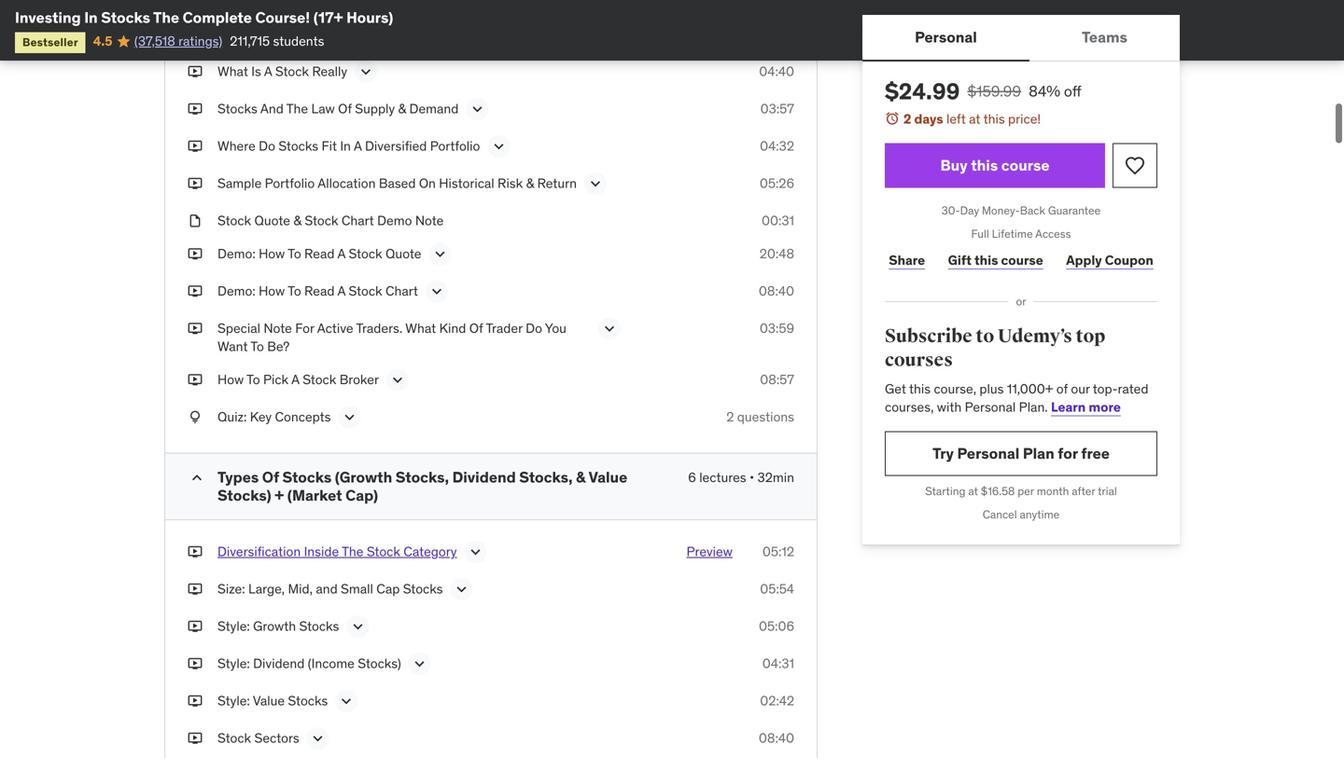 Task type: vqa. For each thing, say whether or not it's contained in the screenshot.
software development tools Link
no



Task type: describe. For each thing, give the bounding box(es) containing it.
investing in stocks the complete course! (17+ hours)
[[15, 8, 393, 27]]

show lecture description image for how to pick a stock broker
[[388, 371, 407, 390]]

demo
[[377, 212, 412, 229]]

stock left broker
[[303, 372, 336, 388]]

xsmall image for demo: how to read a stock quote
[[188, 245, 203, 263]]

stocks down style: dividend (income stocks)
[[288, 693, 328, 710]]

historical
[[439, 175, 494, 192]]

stock up traders.
[[349, 283, 382, 300]]

you
[[545, 320, 567, 337]]

04:40
[[759, 63, 794, 80]]

broker
[[339, 372, 379, 388]]

plan
[[1023, 444, 1055, 463]]

inside
[[304, 544, 339, 561]]

mid,
[[288, 581, 313, 598]]

the 2 ways investors make money in stocks
[[218, 25, 474, 42]]

traders.
[[356, 320, 403, 337]]

really
[[312, 63, 347, 80]]

the up (37,518
[[153, 8, 179, 27]]

0 vertical spatial at
[[969, 111, 981, 127]]

style: for style: dividend (income stocks)
[[218, 656, 250, 673]]

get
[[885, 381, 906, 397]]

back
[[1020, 204, 1045, 218]]

ways
[[253, 25, 284, 42]]

share button
[[885, 242, 929, 279]]

style: growth stocks
[[218, 618, 339, 635]]

xsmall image for where do stocks fit in a diversified portfolio
[[188, 137, 203, 155]]

types of stocks (growth stocks, dividend stocks, & value stocks) + (market cap)
[[218, 468, 628, 505]]

03:59
[[760, 320, 794, 337]]

+
[[275, 486, 284, 505]]

show lecture description image for demo: how to read a stock chart
[[427, 282, 446, 301]]

complete
[[183, 8, 252, 27]]

a right fit
[[354, 137, 362, 154]]

stock down students
[[275, 63, 309, 80]]

1 stocks, from the left
[[396, 468, 449, 487]]

2 for 2 days left at this price!
[[904, 111, 911, 127]]

this for buy
[[971, 156, 998, 175]]

4.5
[[93, 33, 112, 49]]

show lecture description image for stocks and the law of supply & demand
[[468, 100, 487, 118]]

diversified
[[365, 137, 427, 154]]

diversification
[[218, 544, 301, 561]]

per
[[1018, 484, 1034, 499]]

show lecture description image for quiz: key concepts
[[340, 408, 359, 427]]

diversification inside the stock category
[[218, 544, 457, 561]]

0 vertical spatial quote
[[254, 212, 290, 229]]

personal inside button
[[915, 27, 977, 47]]

subscribe
[[885, 325, 972, 348]]

read for chart
[[304, 283, 335, 300]]

2 stocks, from the left
[[519, 468, 573, 487]]

0 vertical spatial what
[[218, 63, 248, 80]]

1 vertical spatial quote
[[386, 245, 421, 262]]

211,715
[[230, 33, 270, 49]]

the inside button
[[342, 544, 364, 561]]

dividend inside types of stocks (growth stocks, dividend stocks, & value stocks) + (market cap)
[[452, 468, 516, 487]]

make
[[343, 25, 375, 42]]

show lecture description image right "category"
[[466, 543, 485, 562]]

1 08:40 from the top
[[759, 283, 794, 300]]

a down stock quote & stock chart demo note
[[337, 245, 346, 262]]

stocks right cap
[[403, 581, 443, 598]]

5 xsmall image from the top
[[188, 693, 203, 711]]

read for quote
[[304, 245, 335, 262]]

lifetime
[[992, 227, 1033, 241]]

(37,518 ratings)
[[134, 33, 222, 49]]

the right and at left top
[[286, 100, 308, 117]]

personal button
[[863, 15, 1030, 60]]

0 horizontal spatial chart
[[342, 212, 374, 229]]

to
[[976, 325, 994, 348]]

xsmall image for quiz: key concepts
[[188, 408, 203, 427]]

investing
[[15, 8, 81, 27]]

course,
[[934, 381, 976, 397]]

our
[[1071, 381, 1090, 397]]

fit
[[322, 137, 337, 154]]

try personal plan for free link
[[885, 432, 1158, 477]]

ratings)
[[178, 33, 222, 49]]

xsmall image for style: dividend (income stocks)
[[188, 655, 203, 674]]

stocks left and at left top
[[218, 100, 257, 117]]

the left ways
[[218, 25, 239, 42]]

(17+
[[313, 8, 343, 27]]

(market
[[287, 486, 342, 505]]

in
[[420, 25, 431, 42]]

on
[[419, 175, 436, 192]]

$16.58
[[981, 484, 1015, 499]]

xsmall image for active
[[188, 320, 203, 338]]

$159.99
[[967, 82, 1021, 101]]

to up for
[[288, 283, 301, 300]]

04:31
[[762, 656, 794, 673]]

show lecture description image for demo: how to read a stock quote
[[431, 245, 449, 264]]

stock sectors
[[218, 730, 299, 747]]

05:54
[[760, 581, 794, 598]]

get this course, plus 11,000+ of our top-rated courses, with personal plan.
[[885, 381, 1149, 416]]

to up demo: how to read a stock chart
[[288, 245, 301, 262]]

1 vertical spatial portfolio
[[265, 175, 315, 192]]

stocks) inside types of stocks (growth stocks, dividend stocks, & value stocks) + (market cap)
[[218, 486, 271, 505]]

05:26
[[760, 175, 794, 192]]

gift
[[948, 252, 972, 269]]

size:
[[218, 581, 245, 598]]

and
[[316, 581, 338, 598]]

supply
[[355, 100, 395, 117]]

style: dividend (income stocks)
[[218, 656, 401, 673]]

what is a stock really
[[218, 63, 347, 80]]

after
[[1072, 484, 1095, 499]]

show lecture description image for stock sectors
[[309, 730, 327, 749]]

of inside types of stocks (growth stocks, dividend stocks, & value stocks) + (market cap)
[[262, 468, 279, 487]]

starting at $16.58 per month after trial cancel anytime
[[925, 484, 1117, 522]]

full
[[971, 227, 989, 241]]

apply coupon
[[1066, 252, 1154, 269]]

small image
[[188, 469, 206, 488]]

alarm image
[[885, 111, 900, 126]]

money
[[378, 25, 417, 42]]

00:31
[[762, 212, 794, 229]]

plus
[[980, 381, 1004, 397]]

xsmall image for style: growth stocks
[[188, 618, 203, 636]]

day
[[960, 204, 979, 218]]

how to pick a stock broker
[[218, 372, 379, 388]]

courses
[[885, 349, 953, 372]]

how for demo: how to read a stock quote
[[259, 245, 285, 262]]

diversification inside the stock category button
[[218, 543, 457, 566]]

(growth
[[335, 468, 392, 487]]

preview
[[687, 544, 733, 561]]

0 horizontal spatial value
[[253, 693, 285, 710]]

and
[[260, 100, 284, 117]]

1 horizontal spatial in
[[340, 137, 351, 154]]

bestseller
[[22, 35, 78, 49]]

show lecture description image for style: dividend (income stocks)
[[410, 655, 429, 674]]

value inside types of stocks (growth stocks, dividend stocks, & value stocks) + (market cap)
[[589, 468, 628, 487]]

a up active
[[337, 283, 346, 300]]

20:48
[[760, 245, 794, 262]]

to left pick
[[247, 372, 260, 388]]

starting
[[925, 484, 966, 499]]

show lecture description image for sample portfolio allocation based on historical risk & return
[[586, 174, 605, 193]]

05:12
[[763, 544, 794, 561]]

stocks and the law of supply & demand
[[218, 100, 459, 117]]

xsmall image for sample portfolio allocation based on historical risk & return
[[188, 174, 203, 193]]

$24.99 $159.99 84% off
[[885, 77, 1082, 105]]

0 horizontal spatial dividend
[[253, 656, 305, 673]]



Task type: locate. For each thing, give the bounding box(es) containing it.
08:40 down 02:42
[[759, 730, 794, 747]]

2 vertical spatial of
[[262, 468, 279, 487]]

show lecture description image for what is a stock really
[[357, 62, 375, 81]]

1 horizontal spatial what
[[405, 320, 436, 337]]

top
[[1076, 325, 1105, 348]]

where do stocks fit in a diversified portfolio
[[218, 137, 480, 154]]

read
[[304, 245, 335, 262], [304, 283, 335, 300]]

0 vertical spatial portfolio
[[430, 137, 480, 154]]

0 vertical spatial stocks)
[[218, 486, 271, 505]]

xsmall image for stock sectors
[[188, 730, 203, 748]]

be?
[[267, 338, 290, 355]]

wishlist image
[[1124, 155, 1146, 177]]

1 vertical spatial of
[[469, 320, 483, 337]]

do left you
[[526, 320, 542, 337]]

0 vertical spatial demo:
[[218, 245, 256, 262]]

share
[[889, 252, 925, 269]]

money-
[[982, 204, 1020, 218]]

6 xsmall image from the top
[[188, 245, 203, 263]]

08:57
[[760, 372, 794, 388]]

1 course from the top
[[1001, 156, 1050, 175]]

0 horizontal spatial quote
[[254, 212, 290, 229]]

quiz: key concepts
[[218, 409, 331, 426]]

udemy's
[[998, 325, 1072, 348]]

0 horizontal spatial stocks,
[[396, 468, 449, 487]]

of inside the special note for active traders. what kind of trader do you want to be?
[[469, 320, 483, 337]]

a right pick
[[291, 372, 299, 388]]

0 vertical spatial style:
[[218, 618, 250, 635]]

stock up demo: how to read a stock quote
[[305, 212, 338, 229]]

learn more
[[1051, 399, 1121, 416]]

30-day money-back guarantee full lifetime access
[[942, 204, 1101, 241]]

cancel
[[983, 508, 1017, 522]]

stocks down and
[[299, 618, 339, 635]]

stocks left (growth
[[282, 468, 332, 487]]

quiz:
[[218, 409, 247, 426]]

course for buy this course
[[1001, 156, 1050, 175]]

course up back
[[1001, 156, 1050, 175]]

allocation
[[318, 175, 376, 192]]

1 demo: from the top
[[218, 245, 256, 262]]

2 right alarm image
[[904, 111, 911, 127]]

key
[[250, 409, 272, 426]]

2 for 2 questions
[[726, 409, 734, 426]]

small
[[341, 581, 373, 598]]

(income
[[308, 656, 355, 673]]

0 vertical spatial dividend
[[452, 468, 516, 487]]

read down demo: how to read a stock quote
[[304, 283, 335, 300]]

what left kind
[[405, 320, 436, 337]]

what inside the special note for active traders. what kind of trader do you want to be?
[[405, 320, 436, 337]]

4 xsmall image from the top
[[188, 174, 203, 193]]

stocks) right (income
[[358, 656, 401, 673]]

show lecture description image right broker
[[388, 371, 407, 390]]

demo: for demo: how to read a stock quote
[[218, 245, 256, 262]]

show lecture description image for where do stocks fit in a diversified portfolio
[[490, 137, 508, 156]]

0 vertical spatial personal
[[915, 27, 977, 47]]

05:06
[[759, 618, 794, 635]]

show lecture description image for style: growth stocks
[[348, 618, 367, 637]]

1 vertical spatial stocks)
[[358, 656, 401, 673]]

1 style: from the top
[[218, 618, 250, 635]]

or
[[1016, 295, 1026, 309]]

how up special
[[259, 283, 285, 300]]

at inside the starting at $16.58 per month after trial cancel anytime
[[968, 484, 978, 499]]

0 horizontal spatial in
[[84, 8, 98, 27]]

large,
[[248, 581, 285, 598]]

how up demo: how to read a stock chart
[[259, 245, 285, 262]]

show lecture description image down on
[[431, 245, 449, 264]]

2 vertical spatial how
[[218, 372, 244, 388]]

apply coupon button
[[1062, 242, 1158, 279]]

this inside button
[[971, 156, 998, 175]]

0 vertical spatial value
[[589, 468, 628, 487]]

0 vertical spatial in
[[84, 8, 98, 27]]

show lecture description image for style: value stocks
[[337, 693, 356, 711]]

personal inside get this course, plus 11,000+ of our top-rated courses, with personal plan.
[[965, 399, 1016, 416]]

trader
[[486, 320, 523, 337]]

read down stock quote & stock chart demo note
[[304, 245, 335, 262]]

2 vertical spatial 2
[[726, 409, 734, 426]]

1 vertical spatial value
[[253, 693, 285, 710]]

tab list containing personal
[[863, 15, 1180, 62]]

0 horizontal spatial stocks)
[[218, 486, 271, 505]]

at
[[969, 111, 981, 127], [968, 484, 978, 499]]

2 left 'questions'
[[726, 409, 734, 426]]

is
[[251, 63, 261, 80]]

to left be?
[[251, 338, 264, 355]]

1 vertical spatial do
[[526, 320, 542, 337]]

value up sectors
[[253, 693, 285, 710]]

quote down sample
[[254, 212, 290, 229]]

1 vertical spatial at
[[968, 484, 978, 499]]

personal up $16.58
[[957, 444, 1020, 463]]

2 xsmall image from the top
[[188, 282, 203, 301]]

what left is
[[218, 63, 248, 80]]

1 read from the top
[[304, 245, 335, 262]]

11 xsmall image from the top
[[188, 655, 203, 674]]

guarantee
[[1048, 204, 1101, 218]]

personal up $24.99
[[915, 27, 977, 47]]

2 demo: from the top
[[218, 283, 256, 300]]

2 horizontal spatial 2
[[904, 111, 911, 127]]

show lecture description image for special note for active traders. what kind of trader do you want to be?
[[600, 320, 619, 338]]

style: value stocks
[[218, 693, 328, 710]]

stock
[[275, 63, 309, 80], [218, 212, 251, 229], [305, 212, 338, 229], [349, 245, 382, 262], [349, 283, 382, 300], [303, 372, 336, 388], [367, 544, 400, 561], [218, 730, 251, 747]]

learn more link
[[1051, 399, 1121, 416]]

2 left ways
[[242, 25, 250, 42]]

show lecture description image up kind
[[427, 282, 446, 301]]

xsmall image for read
[[188, 282, 203, 301]]

how down want
[[218, 372, 244, 388]]

03:57
[[760, 100, 794, 117]]

xsmall image for what is a stock really
[[188, 62, 203, 81]]

0 vertical spatial 08:40
[[759, 283, 794, 300]]

off
[[1064, 82, 1082, 101]]

this inside get this course, plus 11,000+ of our top-rated courses, with personal plan.
[[909, 381, 931, 397]]

a right is
[[264, 63, 272, 80]]

price!
[[1008, 111, 1041, 127]]

learn
[[1051, 399, 1086, 416]]

show lecture description image down small
[[348, 618, 367, 637]]

course for gift this course
[[1001, 252, 1043, 269]]

& inside types of stocks (growth stocks, dividend stocks, & value stocks) + (market cap)
[[576, 468, 586, 487]]

this down $159.99
[[983, 111, 1005, 127]]

demo: down sample
[[218, 245, 256, 262]]

stock up cap
[[367, 544, 400, 561]]

3 xsmall image from the top
[[188, 137, 203, 155]]

2 vertical spatial style:
[[218, 693, 250, 710]]

stocks inside types of stocks (growth stocks, dividend stocks, & value stocks) + (market cap)
[[282, 468, 332, 487]]

quote down the demo on the top of page
[[386, 245, 421, 262]]

1 horizontal spatial note
[[415, 212, 444, 229]]

note up be?
[[264, 320, 292, 337]]

demo: how to read a stock chart
[[218, 283, 418, 300]]

show lecture description image for size: large, mid, and small cap stocks
[[452, 581, 471, 599]]

at left $16.58
[[968, 484, 978, 499]]

stocks up the 4.5
[[101, 8, 150, 27]]

1 vertical spatial course
[[1001, 252, 1043, 269]]

08:40 down 20:48
[[759, 283, 794, 300]]

0 vertical spatial do
[[259, 137, 275, 154]]

1 horizontal spatial dividend
[[452, 468, 516, 487]]

32min
[[758, 470, 794, 486]]

1 vertical spatial read
[[304, 283, 335, 300]]

2 xsmall image from the top
[[188, 100, 203, 118]]

lectures
[[699, 470, 746, 486]]

2 read from the top
[[304, 283, 335, 300]]

stocks right in
[[434, 25, 474, 42]]

style: down size: on the bottom
[[218, 618, 250, 635]]

to inside the special note for active traders. what kind of trader do you want to be?
[[251, 338, 264, 355]]

1 vertical spatial 08:40
[[759, 730, 794, 747]]

do right where
[[259, 137, 275, 154]]

the right inside on the left
[[342, 544, 364, 561]]

1 vertical spatial 2
[[904, 111, 911, 127]]

0 horizontal spatial do
[[259, 137, 275, 154]]

gift this course
[[948, 252, 1043, 269]]

show lecture description image down broker
[[340, 408, 359, 427]]

in up the 4.5
[[84, 8, 98, 27]]

in right fit
[[340, 137, 351, 154]]

•
[[750, 470, 754, 486]]

style: for style: value stocks
[[218, 693, 250, 710]]

personal down plus
[[965, 399, 1016, 416]]

gift this course link
[[944, 242, 1047, 279]]

tab list
[[863, 15, 1180, 62]]

course!
[[255, 8, 310, 27]]

1 horizontal spatial do
[[526, 320, 542, 337]]

note right the demo on the top of page
[[415, 212, 444, 229]]

0 vertical spatial read
[[304, 245, 335, 262]]

of right types
[[262, 468, 279, 487]]

courses,
[[885, 399, 934, 416]]

portfolio right sample
[[265, 175, 315, 192]]

0 vertical spatial note
[[415, 212, 444, 229]]

1 vertical spatial chart
[[386, 283, 418, 300]]

try
[[933, 444, 954, 463]]

0 horizontal spatial of
[[262, 468, 279, 487]]

this for get
[[909, 381, 931, 397]]

apply
[[1066, 252, 1102, 269]]

this for gift
[[975, 252, 998, 269]]

show lecture description image right really
[[357, 62, 375, 81]]

of right kind
[[469, 320, 483, 337]]

1 vertical spatial note
[[264, 320, 292, 337]]

show lecture description image right you
[[600, 320, 619, 338]]

style: up the stock sectors
[[218, 693, 250, 710]]

show lecture description image right (income
[[410, 655, 429, 674]]

7 xsmall image from the top
[[188, 408, 203, 427]]

sample portfolio allocation based on historical risk & return
[[218, 175, 577, 192]]

2 style: from the top
[[218, 656, 250, 673]]

buy this course button
[[885, 143, 1105, 188]]

10 xsmall image from the top
[[188, 618, 203, 636]]

xsmall image
[[188, 62, 203, 81], [188, 100, 203, 118], [188, 137, 203, 155], [188, 174, 203, 193], [188, 212, 203, 230], [188, 245, 203, 263], [188, 408, 203, 427], [188, 543, 203, 562], [188, 581, 203, 599], [188, 618, 203, 636], [188, 655, 203, 674], [188, 730, 203, 748]]

0 vertical spatial course
[[1001, 156, 1050, 175]]

this up the courses,
[[909, 381, 931, 397]]

xsmall image for size: large, mid, and small cap stocks
[[188, 581, 203, 599]]

1 xsmall image from the top
[[188, 62, 203, 81]]

size: large, mid, and small cap stocks
[[218, 581, 443, 598]]

1 vertical spatial in
[[340, 137, 351, 154]]

portfolio up historical
[[430, 137, 480, 154]]

for
[[1058, 444, 1078, 463]]

stock left sectors
[[218, 730, 251, 747]]

08:40
[[759, 283, 794, 300], [759, 730, 794, 747]]

stocks left fit
[[278, 137, 318, 154]]

stock down sample
[[218, 212, 251, 229]]

xsmall image
[[188, 25, 203, 43], [188, 282, 203, 301], [188, 320, 203, 338], [188, 371, 203, 389], [188, 693, 203, 711]]

1 horizontal spatial of
[[338, 100, 352, 117]]

stock down the demo on the top of page
[[349, 245, 382, 262]]

style: for style: growth stocks
[[218, 618, 250, 635]]

do inside the special note for active traders. what kind of trader do you want to be?
[[526, 320, 542, 337]]

chart left the demo on the top of page
[[342, 212, 374, 229]]

5 xsmall image from the top
[[188, 212, 203, 230]]

free
[[1081, 444, 1110, 463]]

how for demo: how to read a stock chart
[[259, 283, 285, 300]]

1 horizontal spatial chart
[[386, 283, 418, 300]]

11,000+
[[1007, 381, 1053, 397]]

stock inside diversification inside the stock category button
[[367, 544, 400, 561]]

quote
[[254, 212, 290, 229], [386, 245, 421, 262]]

xsmall image for stocks and the law of supply & demand
[[188, 100, 203, 118]]

211,715 students
[[230, 33, 324, 49]]

show lecture description image down (income
[[337, 693, 356, 711]]

coupon
[[1105, 252, 1154, 269]]

demo:
[[218, 245, 256, 262], [218, 283, 256, 300]]

0 vertical spatial 2
[[242, 25, 250, 42]]

at right left
[[969, 111, 981, 127]]

demo: up special
[[218, 283, 256, 300]]

2 horizontal spatial of
[[469, 320, 483, 337]]

2 08:40 from the top
[[759, 730, 794, 747]]

1 horizontal spatial portfolio
[[430, 137, 480, 154]]

3 style: from the top
[[218, 693, 250, 710]]

students
[[273, 33, 324, 49]]

1 vertical spatial personal
[[965, 399, 1016, 416]]

1 vertical spatial dividend
[[253, 656, 305, 673]]

4 xsmall image from the top
[[188, 371, 203, 389]]

1 vertical spatial what
[[405, 320, 436, 337]]

access
[[1035, 227, 1071, 241]]

show lecture description image right return
[[586, 174, 605, 193]]

this right 'gift'
[[975, 252, 998, 269]]

demo: for demo: how to read a stock chart
[[218, 283, 256, 300]]

1 horizontal spatial 2
[[726, 409, 734, 426]]

chart up traders.
[[386, 283, 418, 300]]

demo: how to read a stock quote
[[218, 245, 421, 262]]

0 horizontal spatial what
[[218, 63, 248, 80]]

2 days left at this price!
[[904, 111, 1041, 127]]

show lecture description image
[[357, 62, 375, 81], [468, 100, 487, 118], [431, 245, 449, 264], [427, 282, 446, 301], [600, 320, 619, 338], [337, 693, 356, 711], [309, 730, 327, 749]]

1 horizontal spatial quote
[[386, 245, 421, 262]]

2 vertical spatial personal
[[957, 444, 1020, 463]]

0 horizontal spatial 2
[[242, 25, 250, 42]]

1 vertical spatial how
[[259, 283, 285, 300]]

active
[[317, 320, 353, 337]]

&
[[398, 100, 406, 117], [526, 175, 534, 192], [293, 212, 302, 229], [576, 468, 586, 487]]

0 vertical spatial how
[[259, 245, 285, 262]]

dividend down style: growth stocks
[[253, 656, 305, 673]]

show lecture description image right 'demand'
[[468, 100, 487, 118]]

course down lifetime
[[1001, 252, 1043, 269]]

style: up "style: value stocks"
[[218, 656, 250, 673]]

hours)
[[346, 8, 393, 27]]

8 xsmall image from the top
[[188, 543, 203, 562]]

this right buy
[[971, 156, 998, 175]]

style:
[[218, 618, 250, 635], [218, 656, 250, 673], [218, 693, 250, 710]]

where
[[218, 137, 256, 154]]

1 vertical spatial style:
[[218, 656, 250, 673]]

stocks) left +
[[218, 486, 271, 505]]

risk
[[498, 175, 523, 192]]

course inside button
[[1001, 156, 1050, 175]]

plan.
[[1019, 399, 1048, 416]]

show lecture description image right sectors
[[309, 730, 327, 749]]

1 xsmall image from the top
[[188, 25, 203, 43]]

2 questions
[[726, 409, 794, 426]]

top-
[[1093, 381, 1118, 397]]

0 horizontal spatial note
[[264, 320, 292, 337]]

dividend up "category"
[[452, 468, 516, 487]]

of right law
[[338, 100, 352, 117]]

value left 6
[[589, 468, 628, 487]]

trial
[[1098, 484, 1117, 499]]

xsmall image for a
[[188, 371, 203, 389]]

kind
[[439, 320, 466, 337]]

1 horizontal spatial stocks)
[[358, 656, 401, 673]]

want
[[218, 338, 248, 355]]

9 xsmall image from the top
[[188, 581, 203, 599]]

show lecture description image down "category"
[[452, 581, 471, 599]]

how
[[259, 245, 285, 262], [259, 283, 285, 300], [218, 372, 244, 388]]

note inside the special note for active traders. what kind of trader do you want to be?
[[264, 320, 292, 337]]

3 xsmall image from the top
[[188, 320, 203, 338]]

0 horizontal spatial portfolio
[[265, 175, 315, 192]]

2 course from the top
[[1001, 252, 1043, 269]]

do
[[259, 137, 275, 154], [526, 320, 542, 337]]

personal
[[915, 27, 977, 47], [965, 399, 1016, 416], [957, 444, 1020, 463]]

12 xsmall image from the top
[[188, 730, 203, 748]]

0 vertical spatial chart
[[342, 212, 374, 229]]

1 vertical spatial demo:
[[218, 283, 256, 300]]

1 horizontal spatial stocks,
[[519, 468, 573, 487]]

show lecture description image up risk
[[490, 137, 508, 156]]

1 horizontal spatial value
[[589, 468, 628, 487]]

show lecture description image
[[490, 137, 508, 156], [586, 174, 605, 193], [388, 371, 407, 390], [340, 408, 359, 427], [466, 543, 485, 562], [452, 581, 471, 599], [348, 618, 367, 637], [410, 655, 429, 674]]

0 vertical spatial of
[[338, 100, 352, 117]]



